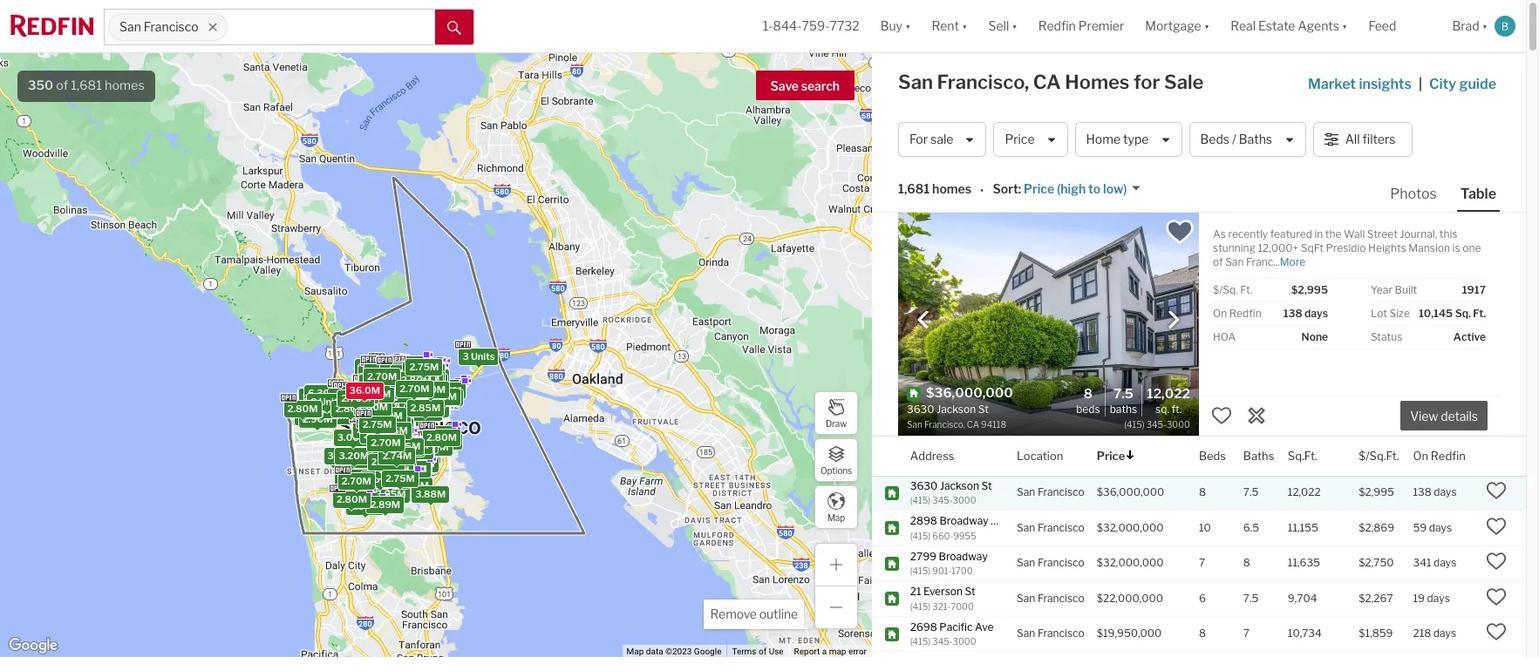 Task type: describe. For each thing, give the bounding box(es) containing it.
1 vertical spatial 3.95m
[[404, 384, 435, 396]]

0 vertical spatial on
[[1214, 307, 1228, 320]]

rent ▾
[[932, 19, 968, 33]]

7.80m
[[430, 391, 460, 403]]

buy ▾ button
[[881, 0, 911, 52]]

3.70m
[[404, 380, 435, 392]]

350
[[28, 78, 53, 93]]

broadway for 2898
[[940, 515, 989, 528]]

2 vertical spatial 3.95m
[[376, 488, 406, 500]]

save search button
[[756, 71, 855, 100]]

2898 broadway st link
[[911, 515, 1002, 529]]

8 inside 8 beds
[[1084, 387, 1093, 402]]

1 horizontal spatial 3.68m
[[392, 366, 422, 378]]

sqft
[[1302, 242, 1324, 255]]

19.9m
[[386, 380, 415, 392]]

0 horizontal spatial $2,995
[[1292, 284, 1329, 297]]

1 vertical spatial 10.00m
[[391, 422, 427, 435]]

price for the right price button
[[1097, 449, 1126, 463]]

0 vertical spatial 7
[[1200, 557, 1206, 570]]

218
[[1414, 628, 1432, 641]]

0 vertical spatial price button
[[994, 122, 1068, 157]]

all filters button
[[1314, 122, 1413, 157]]

8.35m
[[360, 361, 390, 373]]

insights
[[1360, 76, 1412, 92]]

featured
[[1271, 228, 1313, 241]]

(415) for 21
[[911, 602, 931, 612]]

12,022 sq. ft.
[[1148, 387, 1191, 416]]

1 horizontal spatial 4.50m
[[398, 393, 429, 405]]

days for $2,869
[[1430, 522, 1453, 535]]

21
[[911, 585, 922, 599]]

7.5 for 8
[[1244, 486, 1259, 499]]

©2023
[[666, 647, 692, 657]]

0 vertical spatial 4.90m
[[359, 361, 390, 373]]

report
[[794, 647, 820, 657]]

1 vertical spatial 2.88m
[[357, 424, 387, 436]]

home
[[1087, 132, 1121, 147]]

0 vertical spatial 2.98m
[[366, 426, 396, 438]]

0 vertical spatial 4.50m
[[362, 366, 393, 378]]

5.10m
[[397, 390, 426, 402]]

favorite this home image for $2,267
[[1487, 587, 1508, 608]]

favorite this home image for $2,750
[[1487, 552, 1508, 573]]

none
[[1302, 331, 1329, 344]]

francisco for 2698 pacific ave
[[1038, 628, 1085, 641]]

for sale button
[[899, 122, 987, 157]]

2 vertical spatial 2.88m
[[386, 440, 417, 452]]

0 vertical spatial 2.88m
[[307, 404, 337, 416]]

market
[[1309, 76, 1357, 92]]

21 everson st link
[[911, 585, 1001, 600]]

15.9m
[[367, 381, 396, 393]]

$/sq.ft.
[[1360, 449, 1400, 463]]

3000 for pacific
[[953, 637, 977, 647]]

beds for the beds button
[[1200, 449, 1227, 463]]

0 vertical spatial 5.70m
[[391, 365, 421, 377]]

2898 broadway st (415) 660-9955
[[911, 515, 1002, 541]]

(415) for 2898
[[911, 531, 931, 541]]

feed
[[1369, 19, 1397, 33]]

7000
[[951, 602, 974, 612]]

0 vertical spatial 5.25m
[[383, 378, 413, 391]]

next button image
[[1166, 311, 1183, 329]]

recently
[[1229, 228, 1269, 241]]

draw button
[[815, 392, 859, 435]]

photos button
[[1387, 185, 1458, 210]]

2698 pacific ave (415) 345-3000
[[911, 621, 994, 647]]

estate
[[1259, 19, 1296, 33]]

map region
[[0, 0, 953, 658]]

(415) for 2698
[[911, 637, 931, 647]]

san right ave at the right bottom
[[1017, 628, 1036, 641]]

redfin premier
[[1039, 19, 1125, 33]]

search
[[802, 79, 840, 93]]

1 vertical spatial 5.70m
[[362, 385, 392, 398]]

8.90m
[[380, 435, 411, 447]]

1 vertical spatial on redfin
[[1414, 449, 1466, 463]]

2698
[[911, 621, 938, 634]]

san francisco for 2799 broadway
[[1017, 557, 1085, 570]]

days up none
[[1305, 307, 1329, 320]]

all filters
[[1346, 132, 1396, 147]]

days for $2,267
[[1428, 592, 1451, 605]]

agents
[[1299, 19, 1340, 33]]

1 vertical spatial 11.6m
[[390, 407, 417, 419]]

$22,000,000
[[1097, 592, 1164, 605]]

|
[[1419, 76, 1423, 92]]

3000 for jackson
[[953, 496, 977, 506]]

map button
[[815, 486, 859, 530]]

14.5m
[[362, 379, 391, 391]]

7.5 inside the 7.5 baths
[[1114, 387, 1134, 402]]

0 horizontal spatial on redfin
[[1214, 307, 1262, 320]]

7.75m
[[374, 375, 404, 387]]

report a map error
[[794, 647, 867, 657]]

st for 2898 broadway st
[[991, 515, 1002, 528]]

real estate agents ▾
[[1231, 19, 1348, 33]]

1 vertical spatial 3.10m
[[387, 437, 416, 449]]

favorite button checkbox
[[1166, 217, 1195, 247]]

$32,000,000 for 7
[[1097, 557, 1164, 570]]

san francisco for 2698 pacific ave
[[1017, 628, 1085, 641]]

year built
[[1372, 284, 1418, 297]]

sq.ft.
[[1288, 449, 1318, 463]]

wall
[[1345, 228, 1366, 241]]

12.5m
[[368, 380, 397, 393]]

1,681 inside 1,681 homes •
[[899, 182, 930, 197]]

▾ for sell ▾
[[1012, 19, 1018, 33]]

1 vertical spatial 7
[[1244, 628, 1250, 641]]

759-
[[802, 19, 830, 33]]

1 vertical spatial 138 days
[[1414, 486, 1458, 499]]

20.0m
[[369, 380, 400, 392]]

0 vertical spatial 3.59m
[[385, 372, 416, 385]]

3.82m
[[362, 417, 392, 429]]

0 vertical spatial 3.10m
[[384, 368, 413, 380]]

previous button image
[[915, 311, 933, 329]]

3.85m
[[395, 371, 425, 383]]

1 vertical spatial 5.90m
[[376, 428, 407, 441]]

0 horizontal spatial 3.68m
[[357, 383, 388, 396]]

real estate agents ▾ button
[[1221, 0, 1359, 52]]

1 vertical spatial 7.00m
[[381, 376, 411, 388]]

type
[[1124, 132, 1149, 147]]

0 vertical spatial 11.6m
[[373, 378, 400, 390]]

san francisco for 2898 broadway st
[[1017, 522, 1085, 535]]

report a map error link
[[794, 647, 867, 657]]

1 vertical spatial baths
[[1110, 403, 1138, 416]]

7.5 for 6
[[1244, 592, 1259, 605]]

(415) for 3630
[[911, 496, 931, 506]]

9.80m
[[303, 391, 334, 403]]

everson
[[924, 585, 963, 599]]

feed button
[[1359, 0, 1443, 52]]

x-out this home image
[[1247, 406, 1268, 426]]

sq.ft. button
[[1288, 437, 1318, 476]]

1,681 homes •
[[899, 182, 985, 198]]

broadway for 2799
[[939, 550, 988, 563]]

san right 1700
[[1017, 557, 1036, 570]]

2 vertical spatial baths
[[1244, 449, 1275, 463]]

1-844-759-7732 link
[[763, 19, 860, 33]]

days for $1,859
[[1434, 628, 1457, 641]]

0 horizontal spatial 138 days
[[1284, 307, 1329, 320]]

9.88m
[[402, 373, 432, 385]]

premier
[[1079, 19, 1125, 33]]

view
[[1411, 409, 1439, 424]]

0 horizontal spatial 5.60m
[[387, 379, 417, 392]]

franc...
[[1247, 256, 1281, 269]]

8 down 6.5 on the bottom right of the page
[[1244, 557, 1251, 570]]

0 horizontal spatial 2.85m
[[289, 402, 320, 415]]

a
[[823, 647, 827, 657]]

4.65m
[[367, 364, 397, 377]]

error
[[849, 647, 867, 657]]

1 horizontal spatial 4.90m
[[429, 387, 460, 399]]

beds for beds / baths
[[1201, 132, 1230, 147]]

real
[[1231, 19, 1256, 33]]

2.89m
[[370, 499, 401, 511]]

remove
[[711, 607, 757, 622]]

2.74m
[[383, 450, 412, 462]]

▾ for brad ▾
[[1483, 19, 1488, 33]]

3.69m
[[392, 368, 422, 381]]

presidio
[[1327, 242, 1367, 255]]

5.95m
[[393, 383, 424, 395]]

341 days
[[1414, 557, 1457, 570]]

san francisco, ca homes for sale
[[899, 71, 1204, 93]]

ca
[[1034, 71, 1062, 93]]

1-
[[763, 19, 774, 33]]

12,022 for 12,022
[[1288, 486, 1322, 499]]

san francisco for 21 everson st
[[1017, 592, 1085, 605]]

1 vertical spatial beds
[[1077, 403, 1101, 416]]

buy ▾
[[881, 19, 911, 33]]

0 vertical spatial price
[[1006, 132, 1035, 147]]

8 right the $19,950,000
[[1200, 628, 1207, 641]]

0 vertical spatial 10.00m
[[376, 382, 412, 394]]

▾ for mortgage ▾
[[1205, 19, 1210, 33]]

google
[[694, 647, 722, 657]]

350 of 1,681 homes
[[28, 78, 145, 93]]

0 horizontal spatial homes
[[105, 78, 145, 93]]

of for use
[[759, 647, 767, 657]]



Task type: locate. For each thing, give the bounding box(es) containing it.
0 horizontal spatial 138
[[1284, 307, 1303, 320]]

7
[[1200, 557, 1206, 570], [1244, 628, 1250, 641]]

8.25m
[[362, 374, 392, 387]]

price up $36,000,000
[[1097, 449, 1126, 463]]

1 vertical spatial 5.25m
[[378, 425, 408, 437]]

0 horizontal spatial redfin
[[1039, 19, 1076, 33]]

2 vertical spatial st
[[965, 585, 976, 599]]

homes right 350
[[105, 78, 145, 93]]

▾ right agents
[[1343, 19, 1348, 33]]

redfin premier button
[[1028, 0, 1135, 52]]

all
[[1346, 132, 1361, 147]]

2 favorite this home image from the top
[[1487, 622, 1508, 643]]

8.95m
[[397, 369, 428, 381]]

3.59m
[[385, 372, 416, 385], [407, 399, 438, 411]]

(415) inside the 2898 broadway st (415) 660-9955
[[911, 531, 931, 541]]

11.5m
[[404, 371, 431, 383]]

map left data
[[627, 647, 644, 657]]

rent ▾ button
[[932, 0, 968, 52]]

redfin left premier
[[1039, 19, 1076, 33]]

favorite this home image right 218 days
[[1487, 622, 1508, 643]]

14.0m
[[367, 380, 396, 393]]

more
[[1281, 256, 1306, 269]]

▾ right rent
[[962, 19, 968, 33]]

4.90m up 5.35m
[[359, 361, 390, 373]]

13.3m
[[372, 378, 401, 390]]

ft. inside 12,022 sq. ft.
[[1172, 403, 1182, 416]]

1 vertical spatial 12,022
[[1288, 486, 1322, 499]]

5.00m
[[402, 368, 433, 380], [383, 368, 414, 381], [370, 372, 401, 384], [335, 388, 366, 400], [398, 480, 429, 492]]

1 vertical spatial price button
[[1097, 437, 1136, 476]]

francisco for 21 everson st
[[1038, 592, 1085, 605]]

francisco for 2799 broadway
[[1038, 557, 1085, 570]]

$19,950,000
[[1097, 628, 1162, 641]]

2 vertical spatial price
[[1097, 449, 1126, 463]]

homes left •
[[933, 182, 972, 197]]

mortgage ▾ button
[[1135, 0, 1221, 52]]

on inside button
[[1414, 449, 1429, 463]]

map for map data ©2023 google
[[627, 647, 644, 657]]

0 vertical spatial ft.
[[1241, 284, 1253, 297]]

on up hoa
[[1214, 307, 1228, 320]]

ft. right $/sq.
[[1241, 284, 1253, 297]]

8.13m
[[367, 378, 396, 390]]

favorite this home image
[[1487, 516, 1508, 537], [1487, 622, 1508, 643]]

5 ▾ from the left
[[1343, 19, 1348, 33]]

st right jackson
[[982, 479, 992, 493]]

1 vertical spatial $32,000,000
[[1097, 557, 1164, 570]]

2 $32,000,000 from the top
[[1097, 557, 1164, 570]]

(415) down 2799
[[911, 566, 931, 577]]

of right 350
[[56, 78, 68, 93]]

$2,995 up $2,869 at the bottom of page
[[1360, 486, 1395, 499]]

1 horizontal spatial ft.
[[1241, 284, 1253, 297]]

price right :
[[1024, 182, 1055, 197]]

francisco for 3630 jackson st
[[1038, 486, 1085, 499]]

baths right 8 beds
[[1110, 403, 1138, 416]]

table button
[[1458, 185, 1501, 212]]

1 favorite this home image from the top
[[1487, 516, 1508, 537]]

(415) inside 3630 jackson st (415) 345-3000
[[911, 496, 931, 506]]

redfin down the $/sq. ft.
[[1230, 307, 1262, 320]]

favorite this home image for 59 days
[[1487, 516, 1508, 537]]

1 vertical spatial 138
[[1414, 486, 1432, 499]]

0 vertical spatial st
[[982, 479, 992, 493]]

days right "19"
[[1428, 592, 1451, 605]]

san francisco for 3630 jackson st
[[1017, 486, 1085, 499]]

1 horizontal spatial 138
[[1414, 486, 1432, 499]]

None search field
[[227, 10, 435, 44]]

345- down 2698 pacific ave "link"
[[933, 637, 953, 647]]

san up for
[[899, 71, 933, 93]]

price (high to low) button
[[1022, 181, 1142, 198]]

1 vertical spatial 3.68m
[[357, 383, 388, 396]]

5 (415) from the top
[[911, 637, 931, 647]]

▾ right brad
[[1483, 19, 1488, 33]]

3.80m
[[395, 373, 426, 385], [381, 375, 412, 387], [414, 376, 444, 388], [343, 452, 374, 464]]

0 vertical spatial 7.5
[[1114, 387, 1134, 402]]

0 vertical spatial broadway
[[940, 515, 989, 528]]

status
[[1372, 331, 1403, 344]]

0 vertical spatial on redfin
[[1214, 307, 1262, 320]]

photo of 3630 jackson st, san francisco, ca 94118 image
[[899, 213, 1200, 436]]

2 ▾ from the left
[[962, 19, 968, 33]]

0 horizontal spatial sq.
[[1156, 403, 1170, 416]]

$/sq.ft. button
[[1360, 437, 1400, 476]]

1 vertical spatial 1,681
[[899, 182, 930, 197]]

5.75m
[[373, 453, 403, 466]]

sort :
[[993, 182, 1022, 197]]

1,681 down for
[[899, 182, 930, 197]]

0 horizontal spatial 1,681
[[71, 78, 102, 93]]

favorite this home image
[[1212, 406, 1233, 426], [1487, 481, 1508, 502], [1487, 552, 1508, 573], [1487, 587, 1508, 608]]

▾ for rent ▾
[[962, 19, 968, 33]]

59 days
[[1414, 522, 1453, 535]]

days for $2,995
[[1435, 486, 1458, 499]]

san right 7000
[[1017, 592, 1036, 605]]

1 (415) from the top
[[911, 496, 931, 506]]

345- inside 2698 pacific ave (415) 345-3000
[[933, 637, 953, 647]]

on redfin
[[1214, 307, 1262, 320], [1414, 449, 1466, 463]]

baths down x-out this home image
[[1244, 449, 1275, 463]]

san right the '9955'
[[1017, 522, 1036, 535]]

1 vertical spatial $2,995
[[1360, 486, 1395, 499]]

0 vertical spatial map
[[828, 513, 846, 523]]

1 vertical spatial 4.90m
[[429, 387, 460, 399]]

favorite this home image right 59 days
[[1487, 516, 1508, 537]]

beds left baths button
[[1200, 449, 1227, 463]]

0 vertical spatial redfin
[[1039, 19, 1076, 33]]

outline
[[760, 607, 798, 622]]

138 up 59
[[1414, 486, 1432, 499]]

1 horizontal spatial 2.85m
[[411, 402, 441, 414]]

sell ▾ button
[[978, 0, 1028, 52]]

1 horizontal spatial 1,681
[[899, 182, 930, 197]]

beds / baths
[[1201, 132, 1273, 147]]

36.0m
[[350, 384, 380, 397]]

1 vertical spatial of
[[1214, 256, 1224, 269]]

beds left the 7.5 baths at the right bottom of page
[[1077, 403, 1101, 416]]

8.75m
[[383, 376, 413, 388]]

4 ▾ from the left
[[1205, 19, 1210, 33]]

1 vertical spatial price
[[1024, 182, 1055, 197]]

$32,000,000 up $22,000,000
[[1097, 557, 1164, 570]]

favorite button image
[[1166, 217, 1195, 247]]

draw
[[826, 418, 847, 429]]

▾ inside "link"
[[1343, 19, 1348, 33]]

$32,000,000 down $36,000,000
[[1097, 522, 1164, 535]]

low)
[[1104, 182, 1128, 197]]

2.85m down '12.0m'
[[411, 402, 441, 414]]

map for map
[[828, 513, 846, 523]]

st inside 21 everson st (415) 321-7000
[[965, 585, 976, 599]]

138 up none
[[1284, 307, 1303, 320]]

san up 350 of 1,681 homes at left
[[120, 20, 141, 34]]

5.85m
[[396, 395, 427, 407]]

san down location button
[[1017, 486, 1036, 499]]

1 horizontal spatial on
[[1414, 449, 1429, 463]]

1 horizontal spatial price button
[[1097, 437, 1136, 476]]

1 vertical spatial favorite this home image
[[1487, 622, 1508, 643]]

(415) down 2698 on the right bottom
[[911, 637, 931, 647]]

8 left the 7.5 baths at the right bottom of page
[[1084, 387, 1093, 402]]

st for 21 everson st
[[965, 585, 976, 599]]

0 horizontal spatial map
[[627, 647, 644, 657]]

broadway inside the 2898 broadway st (415) 660-9955
[[940, 515, 989, 528]]

0 vertical spatial 12,022
[[1148, 387, 1191, 402]]

0 horizontal spatial 12,022
[[1148, 387, 1191, 402]]

1 vertical spatial map
[[627, 647, 644, 657]]

2 vertical spatial beds
[[1200, 449, 1227, 463]]

345- inside 3630 jackson st (415) 345-3000
[[933, 496, 953, 506]]

4.90m up 3.78m
[[429, 387, 460, 399]]

1 vertical spatial 2.98m
[[350, 500, 380, 512]]

0 horizontal spatial on
[[1214, 307, 1228, 320]]

7 down 10
[[1200, 557, 1206, 570]]

1 3000 from the top
[[953, 496, 977, 506]]

3.75m
[[401, 371, 431, 383], [391, 379, 421, 391], [350, 392, 380, 404], [401, 396, 431, 408], [409, 404, 439, 416], [387, 411, 417, 424], [416, 432, 446, 444]]

3000 down 2698 pacific ave "link"
[[953, 637, 977, 647]]

hoa
[[1214, 331, 1236, 344]]

sell ▾
[[989, 19, 1018, 33]]

12,022 for 12,022 sq. ft.
[[1148, 387, 1191, 402]]

days
[[1305, 307, 1329, 320], [1435, 486, 1458, 499], [1430, 522, 1453, 535], [1434, 557, 1457, 570], [1428, 592, 1451, 605], [1434, 628, 1457, 641]]

7 left 10,734
[[1244, 628, 1250, 641]]

1 horizontal spatial redfin
[[1230, 307, 1262, 320]]

sq. right the 7.5 baths at the right bottom of page
[[1156, 403, 1170, 416]]

0 vertical spatial $2,995
[[1292, 284, 1329, 297]]

price for price (high to low)
[[1024, 182, 1055, 197]]

4 (415) from the top
[[911, 602, 931, 612]]

0 vertical spatial $32,000,000
[[1097, 522, 1164, 535]]

8.00m
[[363, 364, 395, 376], [412, 366, 443, 378], [411, 380, 442, 392]]

▾
[[906, 19, 911, 33], [962, 19, 968, 33], [1012, 19, 1018, 33], [1205, 19, 1210, 33], [1343, 19, 1348, 33], [1483, 19, 1488, 33]]

3 (415) from the top
[[911, 566, 931, 577]]

0 vertical spatial homes
[[105, 78, 145, 93]]

(415) inside 21 everson st (415) 321-7000
[[911, 602, 931, 612]]

4.90m
[[359, 361, 390, 373], [429, 387, 460, 399]]

days right 59
[[1430, 522, 1453, 535]]

broadway inside the 2799 broadway (415) 901-1700
[[939, 550, 988, 563]]

on redfin down view details
[[1414, 449, 1466, 463]]

▾ right buy
[[906, 19, 911, 33]]

7732
[[830, 19, 860, 33]]

of
[[56, 78, 68, 93], [1214, 256, 1224, 269], [759, 647, 767, 657]]

st down 3630 jackson st (415) 345-3000
[[991, 515, 1002, 528]]

(415) down '21' on the bottom
[[911, 602, 931, 612]]

10,734
[[1288, 628, 1323, 641]]

7.5 up 6.5 on the bottom right of the page
[[1244, 486, 1259, 499]]

10
[[1200, 522, 1212, 535]]

location
[[1017, 449, 1064, 463]]

1 vertical spatial 345-
[[933, 637, 953, 647]]

2.70m
[[367, 371, 397, 383], [408, 380, 438, 393], [400, 382, 430, 395], [345, 389, 375, 401], [341, 392, 371, 405], [341, 392, 371, 405], [371, 437, 401, 449], [342, 475, 372, 487]]

3.45m
[[308, 397, 339, 409]]

844-
[[774, 19, 802, 33]]

buy ▾ button
[[870, 0, 922, 52]]

favorite this home image for $2,995
[[1487, 481, 1508, 502]]

3000 inside 2698 pacific ave (415) 345-3000
[[953, 637, 977, 647]]

2 vertical spatial 7.00m
[[361, 446, 391, 458]]

$32,000,000 for 10
[[1097, 522, 1164, 535]]

heading
[[907, 385, 1049, 432]]

10.5m
[[368, 374, 397, 386], [362, 375, 391, 387]]

2.80m
[[409, 373, 440, 386], [401, 374, 432, 386], [401, 382, 431, 394], [415, 384, 446, 396], [358, 401, 388, 413], [288, 403, 318, 415], [335, 403, 366, 415], [372, 410, 403, 422], [364, 429, 394, 441], [427, 431, 457, 443], [399, 439, 429, 451], [379, 464, 410, 476], [382, 464, 412, 476], [337, 493, 367, 506]]

2.90m
[[411, 373, 442, 385], [380, 378, 410, 390], [421, 392, 451, 404], [302, 413, 333, 425], [377, 416, 407, 428], [365, 429, 395, 441], [377, 434, 408, 446], [391, 442, 421, 454], [400, 445, 430, 457]]

of for 1,681
[[56, 78, 68, 93]]

345- down 3630 jackson st link
[[933, 496, 953, 506]]

price button up $36,000,000
[[1097, 437, 1136, 476]]

345- for jackson
[[933, 496, 953, 506]]

$2,995 down more link
[[1292, 284, 1329, 297]]

2.85m down 19.0m on the bottom of the page
[[289, 402, 320, 415]]

3000 inside 3630 jackson st (415) 345-3000
[[953, 496, 977, 506]]

homes inside 1,681 homes •
[[933, 182, 972, 197]]

map down options
[[828, 513, 846, 523]]

345- for pacific
[[933, 637, 953, 647]]

3630 jackson st (415) 345-3000
[[911, 479, 992, 506]]

$/sq. ft.
[[1214, 284, 1253, 297]]

1 horizontal spatial 5.60m
[[427, 390, 458, 402]]

7.5 left '9,704'
[[1244, 592, 1259, 605]]

6.20m
[[348, 397, 379, 409]]

days right 218
[[1434, 628, 1457, 641]]

12,022 up 11,155
[[1288, 486, 1322, 499]]

user photo image
[[1495, 16, 1516, 37]]

▾ right mortgage
[[1205, 19, 1210, 33]]

2 units
[[392, 364, 424, 376], [388, 371, 420, 384], [400, 380, 433, 392], [404, 380, 436, 392], [429, 382, 461, 394], [429, 382, 461, 394], [413, 391, 445, 403], [414, 391, 447, 403], [311, 396, 343, 408], [362, 418, 394, 431]]

2.88m
[[307, 404, 337, 416], [357, 424, 387, 436], [386, 440, 417, 452]]

(415) inside the 2799 broadway (415) 901-1700
[[911, 566, 931, 577]]

1 vertical spatial ft.
[[1474, 307, 1487, 320]]

2 horizontal spatial ft.
[[1474, 307, 1487, 320]]

2 vertical spatial redfin
[[1432, 449, 1466, 463]]

price button up :
[[994, 122, 1068, 157]]

1 vertical spatial broadway
[[939, 550, 988, 563]]

0 vertical spatial 7.00m
[[364, 360, 394, 372]]

1 horizontal spatial of
[[759, 647, 767, 657]]

price up :
[[1006, 132, 1035, 147]]

ft. right the 7.5 baths at the right bottom of page
[[1172, 403, 1182, 416]]

on redfin down the $/sq. ft.
[[1214, 307, 1262, 320]]

5.65m
[[371, 387, 402, 399]]

mortgage ▾
[[1146, 19, 1210, 33]]

1 horizontal spatial 7
[[1244, 628, 1250, 641]]

terms
[[732, 647, 757, 657]]

5.70m
[[391, 365, 421, 377], [362, 385, 392, 398]]

7.5 right 8 beds
[[1114, 387, 1134, 402]]

beds button
[[1200, 437, 1227, 476]]

2 horizontal spatial redfin
[[1432, 449, 1466, 463]]

1 vertical spatial 7.5
[[1244, 486, 1259, 499]]

of inside as recently featured in the wall street journal, this stunning 12,000+ sqft presidio heights mansion is one of san franc...
[[1214, 256, 1224, 269]]

10.00m
[[376, 382, 412, 394], [391, 422, 427, 435]]

st inside 3630 jackson st (415) 345-3000
[[982, 479, 992, 493]]

days right the 341
[[1434, 557, 1457, 570]]

6 ▾ from the left
[[1483, 19, 1488, 33]]

3000 down jackson
[[953, 496, 977, 506]]

(415) down 2898
[[911, 531, 931, 541]]

1 vertical spatial st
[[991, 515, 1002, 528]]

on down view
[[1414, 449, 1429, 463]]

1 ▾ from the left
[[906, 19, 911, 33]]

1 $32,000,000 from the top
[[1097, 522, 1164, 535]]

1,681 right 350
[[71, 78, 102, 93]]

0 vertical spatial 1,681
[[71, 78, 102, 93]]

home type button
[[1075, 122, 1183, 157]]

san down stunning
[[1226, 256, 1245, 269]]

baths right the /
[[1240, 132, 1273, 147]]

$/sq.
[[1214, 284, 1239, 297]]

remove san francisco image
[[207, 22, 218, 32]]

▾ for buy ▾
[[906, 19, 911, 33]]

$36,000,000
[[1097, 486, 1165, 499]]

0 horizontal spatial price button
[[994, 122, 1068, 157]]

0 vertical spatial 138 days
[[1284, 307, 1329, 320]]

francisco
[[144, 20, 199, 34], [1038, 486, 1085, 499], [1038, 522, 1085, 535], [1038, 557, 1085, 570], [1038, 592, 1085, 605], [1038, 628, 1085, 641]]

2799 broadway link
[[911, 550, 1001, 564]]

sq. inside 12,022 sq. ft.
[[1156, 403, 1170, 416]]

homes
[[105, 78, 145, 93], [933, 182, 972, 197]]

map inside button
[[828, 513, 846, 523]]

map
[[829, 647, 847, 657]]

2 (415) from the top
[[911, 531, 931, 541]]

2 vertical spatial of
[[759, 647, 767, 657]]

3 ▾ from the left
[[1012, 19, 1018, 33]]

9.90m
[[382, 440, 413, 452]]

sq.
[[1456, 307, 1472, 320], [1156, 403, 1170, 416]]

32.0m
[[363, 379, 393, 392], [365, 380, 395, 392]]

1 vertical spatial 4.50m
[[398, 393, 429, 405]]

baths inside button
[[1240, 132, 1273, 147]]

2 3000 from the top
[[953, 637, 977, 647]]

0 vertical spatial 345-
[[933, 496, 953, 506]]

1 vertical spatial sq.
[[1156, 403, 1170, 416]]

beds left the /
[[1201, 132, 1230, 147]]

12,022 right the 7.5 baths at the right bottom of page
[[1148, 387, 1191, 402]]

0 vertical spatial of
[[56, 78, 68, 93]]

submit search image
[[448, 21, 462, 35]]

rent ▾ button
[[922, 0, 978, 52]]

ft. down 1917
[[1474, 307, 1487, 320]]

lot size 10,145 sq. ft.
[[1372, 307, 1487, 320]]

0 vertical spatial favorite this home image
[[1487, 516, 1508, 537]]

for
[[1134, 71, 1161, 93]]

st
[[982, 479, 992, 493], [991, 515, 1002, 528], [965, 585, 976, 599]]

15.0m
[[393, 365, 422, 377]]

1 vertical spatial 3.59m
[[407, 399, 438, 411]]

19 days
[[1414, 592, 1451, 605]]

6.85m
[[347, 396, 377, 408]]

of down stunning
[[1214, 256, 1224, 269]]

mansion
[[1409, 242, 1451, 255]]

st for 3630 jackson st
[[982, 479, 992, 493]]

stunning
[[1214, 242, 1256, 255]]

view details button
[[1401, 402, 1488, 431]]

st inside the 2898 broadway st (415) 660-9955
[[991, 515, 1002, 528]]

san inside as recently featured in the wall street journal, this stunning 12,000+ sqft presidio heights mansion is one of san franc...
[[1226, 256, 1245, 269]]

2 345- from the top
[[933, 637, 953, 647]]

138 days up none
[[1284, 307, 1329, 320]]

138 days up 59 days
[[1414, 486, 1458, 499]]

redfin down view details
[[1432, 449, 1466, 463]]

of left use
[[759, 647, 767, 657]]

5.35m
[[360, 374, 391, 386]]

st up 7000
[[965, 585, 976, 599]]

beds inside button
[[1201, 132, 1230, 147]]

3 units
[[463, 350, 495, 362], [423, 384, 456, 396], [425, 388, 458, 401]]

broadway up the '9955'
[[940, 515, 989, 528]]

0 vertical spatial 3000
[[953, 496, 977, 506]]

1 345- from the top
[[933, 496, 953, 506]]

days down on redfin button
[[1435, 486, 1458, 499]]

francisco for 2898 broadway st
[[1038, 522, 1085, 535]]

(415) down 3630
[[911, 496, 931, 506]]

6.00m
[[379, 376, 410, 388], [362, 376, 393, 389], [408, 379, 439, 391], [376, 382, 407, 395], [350, 385, 381, 397], [389, 445, 420, 457]]

1 horizontal spatial $2,995
[[1360, 486, 1395, 499]]

0 vertical spatial sq.
[[1456, 307, 1472, 320]]

days for $2,750
[[1434, 557, 1457, 570]]

broadway up 1700
[[939, 550, 988, 563]]

0 vertical spatial 5.90m
[[381, 374, 412, 386]]

sq. up the active
[[1456, 307, 1472, 320]]

0 vertical spatial 3.95m
[[411, 364, 441, 376]]

homes
[[1066, 71, 1130, 93]]

google image
[[4, 635, 62, 658]]

▾ right 'sell'
[[1012, 19, 1018, 33]]

4.45m
[[380, 425, 411, 437]]

1 vertical spatial on
[[1414, 449, 1429, 463]]

favorite this home image for 218 days
[[1487, 622, 1508, 643]]

1,681
[[71, 78, 102, 93], [899, 182, 930, 197]]

(415) inside 2698 pacific ave (415) 345-3000
[[911, 637, 931, 647]]

7.50m
[[322, 390, 352, 402]]

0 horizontal spatial of
[[56, 78, 68, 93]]

1 horizontal spatial on redfin
[[1414, 449, 1466, 463]]

8 up 10
[[1200, 486, 1207, 499]]



Task type: vqa. For each thing, say whether or not it's contained in the screenshot.
will
no



